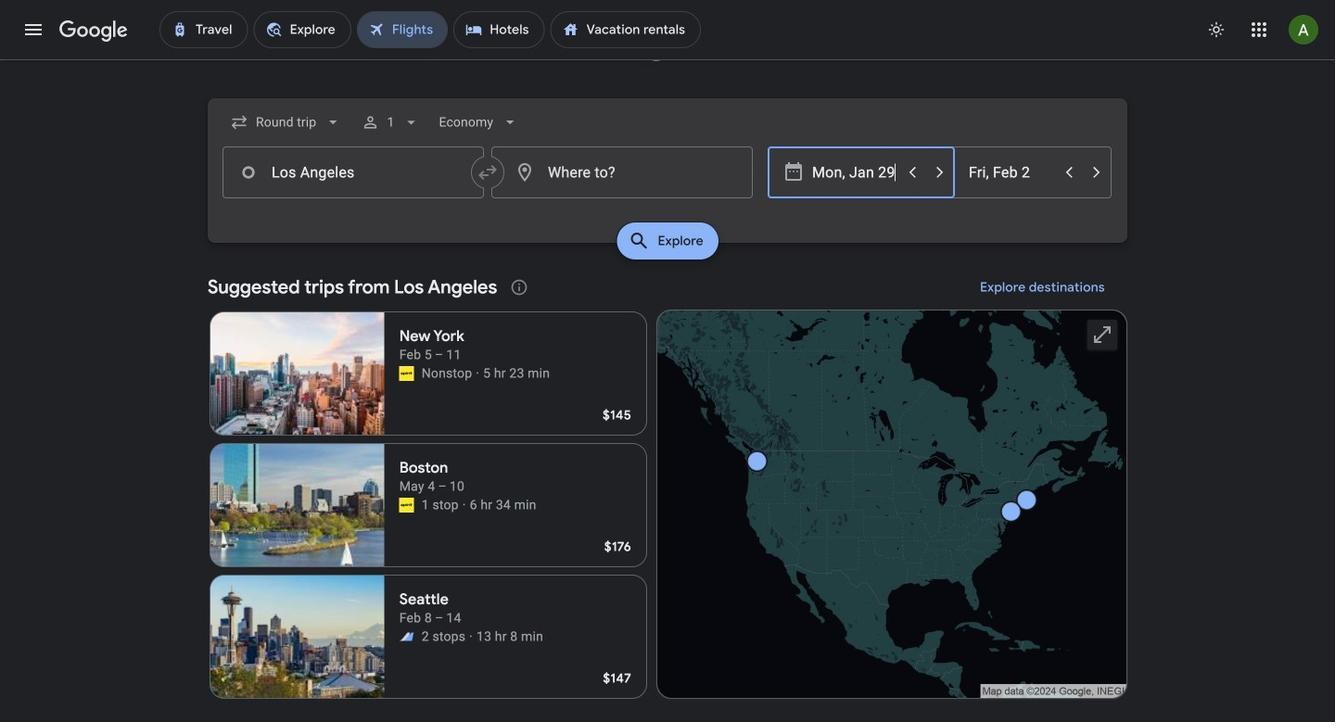 Task type: locate. For each thing, give the bounding box(es) containing it.
1 vertical spatial  image
[[470, 628, 473, 647]]

suggested trips from los angeles region
[[208, 265, 1128, 707]]

frontier and spirit image
[[400, 630, 414, 645]]

147 US dollars text field
[[603, 671, 632, 687]]

0 vertical spatial  image
[[463, 496, 466, 515]]

 image for spirit image
[[463, 496, 466, 515]]

 image right spirit image
[[463, 496, 466, 515]]

spirit image
[[400, 366, 414, 381]]

Flight search field
[[193, 98, 1143, 265]]

Where to? text field
[[492, 147, 753, 199]]

 image right frontier and spirit icon
[[470, 628, 473, 647]]

176 US dollars text field
[[605, 539, 632, 556]]

Departure text field
[[813, 147, 898, 198]]

0 horizontal spatial  image
[[463, 496, 466, 515]]

None text field
[[223, 147, 484, 199]]

 image
[[463, 496, 466, 515], [470, 628, 473, 647]]

 image
[[476, 365, 480, 383]]

None field
[[223, 106, 350, 139], [432, 106, 527, 139], [223, 106, 350, 139], [432, 106, 527, 139]]

1 horizontal spatial  image
[[470, 628, 473, 647]]

change appearance image
[[1195, 7, 1239, 52]]



Task type: describe. For each thing, give the bounding box(es) containing it.
spirit image
[[400, 498, 414, 513]]

 image for frontier and spirit icon
[[470, 628, 473, 647]]

145 US dollars text field
[[603, 407, 632, 424]]

Return text field
[[969, 147, 1055, 198]]

main menu image
[[22, 19, 45, 41]]



Task type: vqa. For each thing, say whether or not it's contained in the screenshot.
Connecting airports popup button
no



